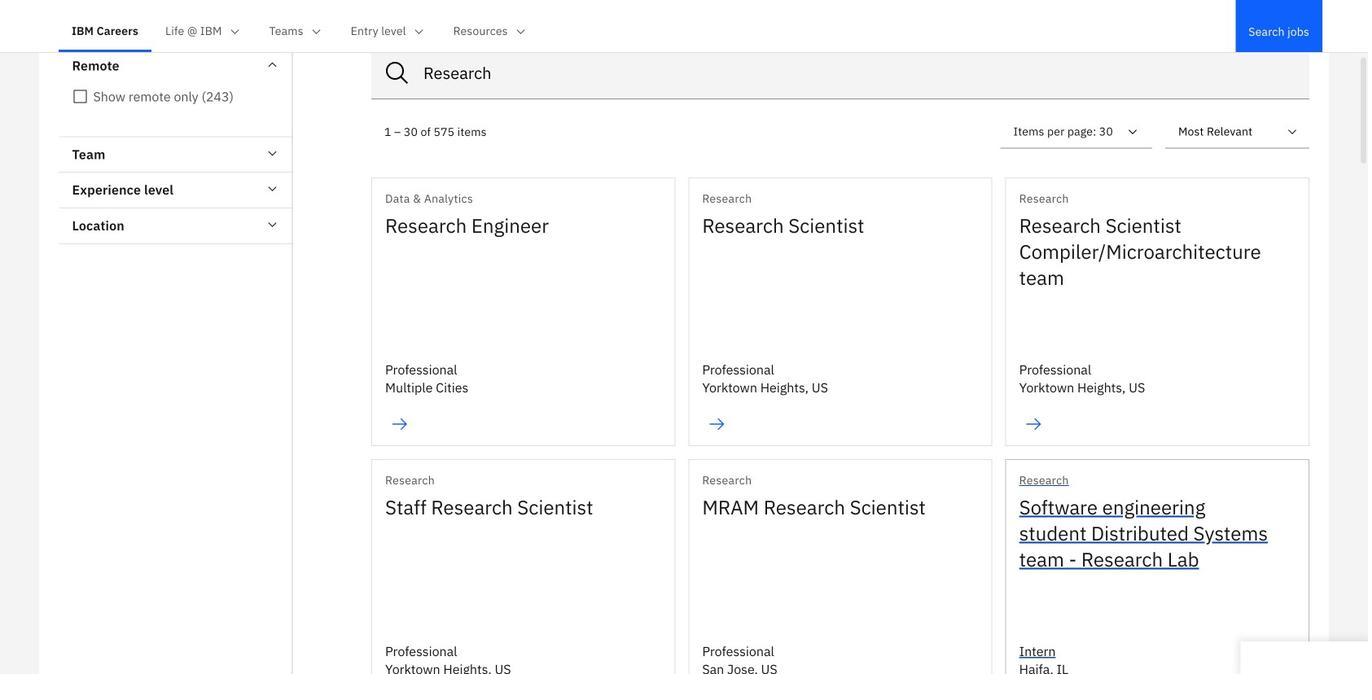 Task type: describe. For each thing, give the bounding box(es) containing it.
open cookie preferences modal section
[[1241, 642, 1368, 674]]



Task type: vqa. For each thing, say whether or not it's contained in the screenshot.
Let's talk element
no



